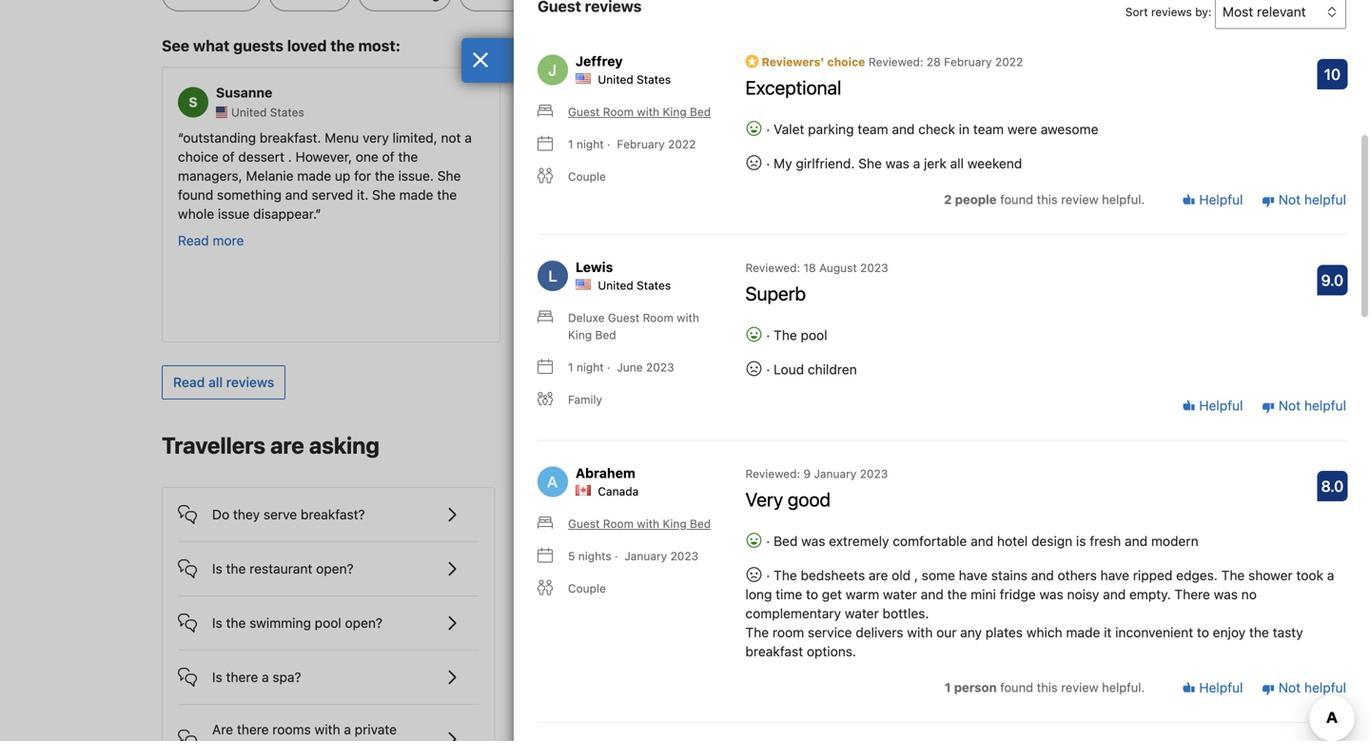 Task type: describe. For each thing, give the bounding box(es) containing it.
staff
[[758, 149, 788, 165]]

0 vertical spatial reviewed:
[[869, 55, 924, 68]]

1 horizontal spatial to
[[1070, 676, 1083, 692]]

the left tasty at the right bottom
[[1250, 625, 1270, 640]]

was up the table
[[928, 130, 952, 146]]

and down "some"
[[921, 587, 944, 602]]

helpful for · bed was extremely comfortable and hotel design is fresh and modern
[[1196, 680, 1243, 696]]

fridge
[[1000, 587, 1036, 602]]

all inside list of reviews region
[[950, 155, 964, 171]]

and up the fridge at bottom right
[[1032, 568, 1054, 583]]

choice inside " outstanding breakfast.  menu very limited, not a choice of dessert . however, one of the managers, melanie made up for the issue. she found something and served it. she made the whole issue disappear.
[[178, 149, 219, 165]]

found for jeffrey
[[1000, 192, 1034, 206]]

there for is there a spa?
[[226, 670, 258, 685]]

a inside the bedsheets are old , some have stains and others have ripped edges. the shower took a long time to get warm water and the mini fridge was noisy and empty. there was no complementary water bottles. the room service delivers with our any plates which made it inconvenient to enjoy the tasty breakfast options.
[[1327, 568, 1335, 583]]

the left mini
[[948, 587, 967, 602]]

the down ate
[[532, 187, 552, 203]]

helpful for · valet parking team and check in team were awesome
[[1196, 192, 1243, 208]]

the down lunch
[[614, 168, 634, 184]]

made inside the bedsheets are old , some have stains and others have ripped edges. the shower took a long time to get warm water and the mini fridge was noisy and empty. there was no complementary water bottles. the room service delivers with our any plates which made it inconvenient to enjoy the tasty breakfast options.
[[1066, 625, 1101, 640]]

there for are there rooms with a private bathroom?
[[237, 722, 269, 738]]

and down had
[[886, 168, 909, 184]]

people
[[955, 192, 997, 206]]

and up area
[[587, 168, 610, 184]]

private
[[355, 722, 397, 738]]

something
[[217, 187, 282, 203]]

close image
[[472, 52, 489, 68]]

hotel
[[997, 533, 1028, 549]]

and inside " outstanding breakfast.  menu very limited, not a choice of dessert . however, one of the managers, melanie made up for the issue. she found something and served it. she made the whole issue disappear.
[[285, 187, 308, 203]]

time
[[776, 587, 803, 602]]

0 horizontal spatial read more button
[[178, 231, 244, 250]]

wi-
[[639, 724, 661, 740]]

the down limited,
[[398, 149, 418, 165]]

not helpful button for bed was extremely comfortable and hotel design is fresh and modern
[[1262, 679, 1347, 698]]

room for jeffrey
[[603, 105, 634, 118]]

mini
[[971, 587, 996, 602]]

0 horizontal spatial february
[[617, 137, 665, 151]]

it
[[1104, 625, 1112, 640]]

1 horizontal spatial on
[[1071, 149, 1087, 165]]

ask a question
[[996, 627, 1088, 643]]

scored 9.0 element
[[1318, 265, 1348, 295]]

balcony?
[[711, 561, 766, 577]]

0 horizontal spatial she
[[372, 187, 396, 203]]

united down 'susanne'
[[231, 106, 267, 119]]

2023 right august
[[861, 261, 889, 274]]

weekend
[[968, 155, 1023, 171]]

exceptional
[[746, 76, 842, 98]]

united down jeffrey on the top left of the page
[[598, 73, 634, 86]]

1 horizontal spatial amazing
[[742, 130, 794, 146]]

breakfast inside " hotel was in a great location and was very clean. had a table at the rooftop bar on friday evening and our server was very friendly and provided excellent service. ate breakfast at heirloom kitchen on saturday morning. menu was limited but the...
[[1020, 187, 1078, 203]]

are there rooms with a private bathroom? button
[[178, 705, 479, 741]]

breakfast.
[[260, 130, 321, 146]]

for
[[354, 168, 371, 184]]

see availability
[[1104, 439, 1197, 455]]

1 horizontal spatial have
[[959, 568, 988, 583]]

· for · bed was extremely comfortable and hotel design is fresh and modern
[[766, 533, 770, 549]]

disappear.
[[253, 206, 315, 222]]

was left limited
[[1109, 206, 1133, 222]]

was up the friday
[[1096, 130, 1120, 146]]

what's for what's the wi-fi policy?
[[569, 724, 612, 740]]

2
[[944, 192, 952, 206]]

choice inside list of reviews region
[[828, 55, 865, 68]]

is the restaurant open? button
[[178, 543, 479, 581]]

1 vertical spatial 2022
[[668, 137, 696, 151]]

limited,
[[393, 130, 438, 146]]

" for " outstanding breakfast.  menu very limited, not a choice of dessert . however, one of the managers, melanie made up for the issue. she found something and served it. she made the whole issue disappear.
[[178, 130, 183, 146]]

complementary
[[746, 606, 841, 621]]

beautiful
[[696, 168, 750, 184]]

service
[[808, 625, 852, 640]]

and left hotel
[[971, 533, 994, 549]]

helpful for valet parking team and check in team were awesome
[[1305, 192, 1347, 208]]

this is a carousel with rotating slides. it displays featured reviews of the property. use next and previous buttons to navigate. region
[[147, 60, 1224, 350]]

had
[[886, 149, 911, 165]]

,
[[915, 568, 918, 583]]

any
[[961, 625, 982, 640]]

very good
[[746, 488, 831, 510]]

are for are there rooms with a balcony?
[[569, 561, 590, 577]]

shower
[[1249, 568, 1293, 583]]

breakfast?
[[301, 507, 365, 523]]

· right 'nights'
[[615, 549, 618, 563]]

breakfast inside the bedsheets are old , some have stains and others have ripped edges. the shower took a long time to get warm water and the mini fridge was noisy and empty. there was no complementary water bottles. the room service delivers with our any plates which made it inconvenient to enjoy the tasty breakfast options.
[[746, 644, 803, 659]]

see for see availability
[[1104, 439, 1127, 455]]

awesome
[[1041, 121, 1099, 137]]

· left lunch
[[607, 137, 611, 151]]

0 vertical spatial read
[[178, 233, 209, 248]]

2 people found this review helpful.
[[944, 192, 1145, 206]]

nights
[[578, 549, 612, 563]]

with up farmhouse
[[637, 105, 660, 118]]

found for abrahem
[[1000, 680, 1034, 695]]

are for are there rooms with a private bathroom?
[[212, 722, 233, 738]]

1 vertical spatial on
[[936, 206, 952, 222]]

view
[[637, 168, 665, 184]]

0 vertical spatial 2022
[[995, 55, 1023, 68]]

is for is there a spa?
[[212, 670, 222, 685]]

bed for · bed was extremely comfortable and hotel design is fresh and modern
[[690, 517, 711, 530]]

the up no on the bottom of page
[[1222, 568, 1245, 583]]

.
[[288, 149, 292, 165]]

this for were
[[1037, 192, 1058, 206]]

· for · the pool
[[766, 327, 770, 343]]

and down the friday
[[1086, 168, 1109, 184]]

with inside the bedsheets are old , some have stains and others have ripped edges. the shower took a long time to get warm water and the mini fridge was noisy and empty. there was no complementary water bottles. the room service delivers with our any plates which made it inconvenient to enjoy the tasty breakfast options.
[[907, 625, 933, 640]]

the right for
[[375, 168, 395, 184]]

others
[[1058, 568, 1097, 583]]

and up the friday
[[1069, 130, 1092, 146]]

we have an instant answer to most questions
[[903, 676, 1180, 692]]

there for are there rooms with a balcony?
[[593, 561, 626, 577]]

and up the 'view'
[[653, 149, 676, 165]]

not helpful for valet parking team and check in team were awesome
[[1275, 192, 1347, 208]]

guest room with king bed link for jeffrey
[[538, 103, 711, 120]]

farmhouse
[[597, 130, 663, 146]]

2023 down what's the pet policy? button
[[671, 549, 699, 563]]

instant
[[978, 676, 1019, 692]]

great
[[981, 130, 1013, 146]]

" hotel was in a great location and was very clean. had a table at the rooftop bar on friday evening and our server was very friendly and provided excellent service. ate breakfast at heirloom kitchen on saturday morning. menu was limited but the...
[[886, 130, 1190, 241]]

0 horizontal spatial at
[[960, 149, 972, 165]]

" for she
[[315, 206, 321, 222]]

a inside " outstanding breakfast.  menu very limited, not a choice of dessert . however, one of the managers, melanie made up for the issue. she found something and served it. she made the whole issue disappear.
[[465, 130, 472, 146]]

in inside list of reviews region
[[959, 121, 970, 137]]

and up had
[[892, 121, 915, 137]]

0 vertical spatial february
[[944, 55, 992, 68]]

an
[[959, 676, 974, 692]]

s
[[189, 94, 198, 110]]

is
[[1076, 533, 1086, 549]]

guest room with king bed link for abrahem
[[538, 515, 711, 532]]

read for "
[[886, 252, 917, 268]]

however,
[[296, 149, 352, 165]]

do they serve breakfast?
[[212, 507, 365, 523]]

united right united states image
[[585, 106, 621, 119]]

saturday
[[955, 206, 1010, 222]]

was up ate
[[979, 168, 1003, 184]]

was left no on the bottom of page
[[1214, 587, 1238, 602]]

5
[[568, 549, 575, 563]]

· left june
[[607, 361, 611, 374]]

helpful for bed was extremely comfortable and hotel design is fresh and modern
[[1305, 680, 1347, 696]]

see availability button
[[1092, 430, 1209, 465]]

in inside " hotel was in a great location and was very clean. had a table at the rooftop bar on friday evening and our server was very friendly and provided excellent service. ate breakfast at heirloom kitchen on saturday morning. menu was limited but the...
[[956, 130, 967, 146]]

managers,
[[178, 168, 242, 184]]

0 horizontal spatial water
[[845, 606, 879, 621]]

rooftop
[[999, 149, 1044, 165]]

was up overlooking
[[791, 149, 815, 165]]

2 horizontal spatial have
[[1101, 568, 1130, 583]]

the left pet
[[615, 507, 635, 523]]

the left wi-
[[615, 724, 635, 740]]

the up time
[[774, 568, 797, 583]]

extremely
[[829, 533, 889, 549]]

united states down jeffrey on the top left of the page
[[598, 73, 671, 86]]

read for see what guests loved the most:
[[173, 375, 205, 390]]

2023 right june
[[646, 361, 674, 374]]

8.0
[[1322, 477, 1344, 495]]

28
[[927, 55, 941, 68]]

united down lewis
[[598, 279, 634, 292]]

2 team from the left
[[974, 121, 1004, 137]]

were
[[1008, 121, 1037, 137]]

helpful button for bed was extremely comfortable and hotel design is fresh and modern
[[1183, 679, 1243, 698]]

whole
[[178, 206, 214, 222]]

couple for abrahem
[[568, 582, 606, 595]]

warm
[[846, 587, 880, 602]]

king for abrahem
[[663, 517, 687, 530]]

the inside " hotel was in a great location and was very clean. had a table at the rooftop bar on friday evening and our server was very friendly and provided excellent service. ate breakfast at heirloom kitchen on saturday morning. menu was limited but the...
[[975, 149, 995, 165]]

2 vertical spatial bed
[[774, 533, 798, 549]]

hotel
[[892, 130, 925, 146]]

we inside " heirloom farmhouse kitchen was amazing we ate breakfast lunch and dinner there staff was amazing and the view was beautiful overlooking the pool area
[[798, 130, 817, 146]]

united states image
[[570, 107, 582, 118]]

10
[[1325, 65, 1341, 83]]

service.
[[944, 187, 993, 203]]

1 person found this review helpful.
[[945, 680, 1145, 695]]

is the swimming pool open? button
[[178, 597, 479, 635]]

stains
[[992, 568, 1028, 583]]

" for " hotel was in a great location and was very clean. had a table at the rooftop bar on friday evening and our server was very friendly and provided excellent service. ate breakfast at heirloom kitchen on saturday morning. menu was limited but the...
[[886, 130, 892, 146]]

served
[[312, 187, 353, 203]]

the up loud
[[774, 327, 797, 343]]

pet
[[639, 507, 659, 523]]

heirloom inside " heirloom farmhouse kitchen was amazing we ate breakfast lunch and dinner there staff was amazing and the view was beautiful overlooking the pool area
[[538, 130, 593, 146]]

2 helpful from the top
[[1196, 398, 1243, 414]]

read more for the leftmost "read more" button
[[178, 233, 244, 248]]

june
[[617, 361, 643, 374]]

reviewed: for very good
[[746, 467, 801, 480]]

the...
[[910, 225, 940, 241]]

person
[[954, 680, 997, 695]]

reviewers'
[[762, 55, 825, 68]]

asking
[[309, 432, 380, 459]]

was down dinner at the top
[[669, 168, 693, 184]]

reviews inside button
[[226, 375, 274, 390]]

with inside are there rooms with a private bathroom?
[[315, 722, 340, 738]]

old
[[892, 568, 911, 583]]

more for the leftmost "read more" button
[[213, 233, 244, 248]]

the right loved on the top left of page
[[331, 37, 355, 55]]

scored 10 element
[[1318, 59, 1348, 89]]

reviewers' choice
[[759, 55, 865, 68]]

0 vertical spatial january
[[814, 467, 857, 480]]

location
[[1017, 130, 1066, 146]]

susanne
[[216, 85, 273, 101]]

questions
[[1120, 676, 1180, 692]]

and right the fresh
[[1125, 533, 1148, 549]]

1 horizontal spatial made
[[399, 187, 434, 203]]

2 vertical spatial 1
[[945, 680, 951, 695]]

helpful. for awesome
[[1102, 192, 1145, 206]]

2 of from the left
[[382, 149, 395, 165]]

2023 right 9
[[860, 467, 888, 480]]

0 vertical spatial made
[[297, 168, 331, 184]]

what's for what's the pet policy?
[[569, 507, 612, 523]]

0 vertical spatial are
[[270, 432, 304, 459]]

provided
[[1113, 168, 1166, 184]]

0 vertical spatial policy?
[[663, 507, 706, 523]]

most:
[[358, 37, 401, 55]]

valet
[[774, 121, 805, 137]]

and right noisy
[[1103, 587, 1126, 602]]

· for · loud children
[[766, 361, 770, 377]]

with up 5 nights · january 2023
[[637, 517, 660, 530]]

very inside " outstanding breakfast.  menu very limited, not a choice of dessert . however, one of the managers, melanie made up for the issue. she found something and served it. she made the whole issue disappear.
[[363, 130, 389, 146]]



Task type: vqa. For each thing, say whether or not it's contained in the screenshot.
Helpful Button
yes



Task type: locate. For each thing, give the bounding box(es) containing it.
room up farmhouse
[[603, 105, 634, 118]]

overlooking
[[754, 168, 825, 184]]

design
[[1032, 533, 1073, 549]]

more for the rightmost "read more" button
[[921, 252, 952, 268]]

night for jeffrey
[[577, 137, 604, 151]]

2 horizontal spatial breakfast
[[1020, 187, 1078, 203]]

· the pool
[[763, 327, 828, 343]]

2 vertical spatial reviewed:
[[746, 467, 801, 480]]

· left the valet
[[766, 121, 770, 137]]

room left pet
[[603, 517, 634, 530]]

is inside 'button'
[[212, 615, 222, 631]]

1 horizontal spatial read more button
[[886, 250, 952, 269]]

guest room with king bed for jeffrey
[[568, 105, 711, 118]]

0 horizontal spatial very
[[363, 130, 389, 146]]

united states down lewis
[[598, 279, 671, 292]]

1 what's from the top
[[569, 507, 612, 523]]

is for is the swimming pool open?
[[212, 615, 222, 631]]

reviewed: up superb on the top of page
[[746, 261, 801, 274]]

1 horizontal spatial she
[[438, 168, 461, 184]]

bed up 'kitchen'
[[690, 105, 711, 118]]

there inside are there rooms with a balcony? button
[[593, 561, 626, 577]]

states
[[637, 73, 671, 86], [270, 106, 304, 119], [624, 106, 658, 119], [637, 279, 671, 292]]

1 horizontal spatial very
[[1006, 168, 1033, 184]]

pool up is there a spa? button
[[315, 615, 341, 631]]

0 vertical spatial king
[[663, 105, 687, 118]]

the left room
[[746, 625, 769, 640]]

1 of from the left
[[222, 149, 235, 165]]

2 vertical spatial is
[[212, 670, 222, 685]]

this down friendly
[[1037, 192, 1058, 206]]

king for jeffrey
[[663, 105, 687, 118]]

still
[[985, 570, 1019, 593]]

night for lewis
[[577, 361, 604, 374]]

1 guest room with king bed from the top
[[568, 105, 711, 118]]

2 night from the top
[[577, 361, 604, 374]]

our up excellent
[[913, 168, 933, 184]]

couple
[[568, 170, 606, 183], [568, 582, 606, 595]]

· for ·
[[763, 568, 774, 583]]

lunch
[[616, 149, 650, 165]]

1 vertical spatial january
[[625, 549, 667, 563]]

1 helpful button from the top
[[1183, 191, 1243, 210]]

she inside list of reviews region
[[859, 155, 882, 171]]

jerk
[[924, 155, 947, 171]]

our inside the bedsheets are old , some have stains and others have ripped edges. the shower took a long time to get warm water and the mini fridge was noisy and empty. there was no complementary water bottles. the room service delivers with our any plates which made it inconvenient to enjoy the tasty breakfast options.
[[937, 625, 957, 640]]

2 not helpful button from the top
[[1262, 397, 1347, 416]]

0 horizontal spatial heirloom
[[538, 130, 593, 146]]

0 vertical spatial helpful
[[1196, 192, 1243, 208]]

rooms for private
[[273, 722, 311, 738]]

· left loud
[[766, 361, 770, 377]]

1 vertical spatial are
[[869, 568, 888, 583]]

open? inside the is the swimming pool open? 'button'
[[345, 615, 383, 631]]

this for is
[[1037, 680, 1058, 695]]

all inside button
[[208, 375, 223, 390]]

helpful button right limited
[[1183, 191, 1243, 210]]

couple down 'nights'
[[568, 582, 606, 595]]

2 vertical spatial read
[[173, 375, 205, 390]]

united
[[598, 73, 634, 86], [231, 106, 267, 119], [585, 106, 621, 119], [598, 279, 634, 292]]

couple for jeffrey
[[568, 170, 606, 183]]

1 for lewis
[[568, 361, 574, 374]]

looking?
[[1023, 570, 1099, 593]]

1 vertical spatial read more
[[886, 252, 952, 268]]

1 vertical spatial february
[[617, 137, 665, 151]]

there inside is there a spa? button
[[226, 670, 258, 685]]

1 horizontal spatial water
[[883, 587, 917, 602]]

1 night · june 2023
[[568, 361, 674, 374]]

superb
[[746, 282, 806, 304]]

18
[[804, 261, 816, 274]]

1 horizontal spatial menu
[[1071, 206, 1106, 222]]

bathroom?
[[212, 741, 278, 741]]

are there rooms with a balcony? button
[[535, 543, 836, 581]]

we
[[798, 130, 817, 146], [903, 676, 923, 692]]

2 vertical spatial not helpful button
[[1262, 679, 1347, 698]]

· for · my girlfriend. she was a jerk all weekend
[[766, 155, 770, 171]]

0 vertical spatial reviews
[[1152, 5, 1192, 18]]

is the swimming pool open?
[[212, 615, 383, 631]]

the left swimming
[[226, 615, 246, 631]]

1 vertical spatial helpful
[[1305, 398, 1347, 414]]

do
[[212, 507, 230, 523]]

a inside are there rooms with a private bathroom?
[[344, 722, 351, 738]]

1 horizontal spatial are
[[569, 561, 590, 577]]

2 horizontal spatial to
[[1197, 625, 1210, 640]]

helpful. down provided
[[1102, 192, 1145, 206]]

united states image
[[216, 107, 227, 118]]

rooms inside are there rooms with a private bathroom?
[[273, 722, 311, 738]]

limited
[[1137, 206, 1178, 222]]

read up travellers
[[173, 375, 205, 390]]

helpful button down enjoy
[[1183, 679, 1243, 698]]

3 not from the top
[[1279, 680, 1301, 696]]

are inside are there rooms with a balcony? button
[[569, 561, 590, 577]]

with inside button
[[671, 561, 697, 577]]

1 vertical spatial pool
[[801, 327, 828, 343]]

to
[[806, 587, 819, 602], [1197, 625, 1210, 640], [1070, 676, 1083, 692]]

night
[[577, 137, 604, 151], [577, 361, 604, 374]]

0 vertical spatial guest room with king bed link
[[538, 103, 711, 120]]

travellers are asking
[[162, 432, 380, 459]]

fi
[[661, 724, 672, 740]]

ate
[[996, 187, 1017, 203]]

this right the instant
[[1037, 680, 1058, 695]]

rooms up bathroom?
[[273, 722, 311, 738]]

1 vertical spatial more
[[921, 252, 952, 268]]

0 horizontal spatial are
[[270, 432, 304, 459]]

is inside button
[[212, 670, 222, 685]]

2 horizontal spatial made
[[1066, 625, 1101, 640]]

1 vertical spatial menu
[[1071, 206, 1106, 222]]

some
[[922, 568, 955, 583]]

guest room with king bed for abrahem
[[568, 517, 711, 530]]

she left had
[[859, 155, 882, 171]]

2 room from the top
[[603, 517, 634, 530]]

2 not from the top
[[1279, 398, 1301, 414]]

comfortable
[[893, 533, 967, 549]]

menu up however,
[[325, 130, 359, 146]]

team left 'were' at the top of the page
[[974, 121, 1004, 137]]

we up girlfriend.
[[798, 130, 817, 146]]

2 horizontal spatial she
[[859, 155, 882, 171]]

is for is the restaurant open?
[[212, 561, 222, 577]]

the inside button
[[226, 561, 246, 577]]

1 vertical spatial amazing
[[532, 168, 584, 184]]

on up the...
[[936, 206, 952, 222]]

but
[[886, 225, 906, 241]]

outstanding
[[183, 130, 256, 146]]

not for bed was extremely comfortable and hotel design is fresh and modern
[[1279, 680, 1301, 696]]

she right it.
[[372, 187, 396, 203]]

1 is from the top
[[212, 561, 222, 577]]

0 vertical spatial breakfast
[[555, 149, 613, 165]]

guest for abrahem
[[568, 517, 600, 530]]

edges.
[[1177, 568, 1218, 583]]

there inside " heirloom farmhouse kitchen was amazing we ate breakfast lunch and dinner there staff was amazing and the view was beautiful overlooking the pool area
[[722, 149, 754, 165]]

1 vertical spatial choice
[[178, 149, 219, 165]]

rooms for balcony?
[[629, 561, 668, 577]]

1 vertical spatial water
[[845, 606, 879, 621]]

read more down whole
[[178, 233, 244, 248]]

2 is from the top
[[212, 615, 222, 631]]

no
[[1242, 587, 1257, 602]]

1 review from the top
[[1061, 192, 1099, 206]]

sort reviews by:
[[1126, 5, 1212, 18]]

0 vertical spatial review
[[1061, 192, 1099, 206]]

1 helpful from the top
[[1196, 192, 1243, 208]]

with left balcony?
[[671, 561, 697, 577]]

1 vertical spatial all
[[208, 375, 223, 390]]

2 helpful button from the top
[[1183, 397, 1243, 416]]

1 vertical spatial reviewed:
[[746, 261, 801, 274]]

this
[[1037, 192, 1058, 206], [1037, 680, 1058, 695]]

team
[[858, 121, 889, 137], [974, 121, 1004, 137]]

february right 28
[[944, 55, 992, 68]]

water down warm at the bottom of page
[[845, 606, 879, 621]]

with left "private"
[[315, 722, 340, 738]]

1 horizontal spatial february
[[944, 55, 992, 68]]

issue.
[[398, 168, 434, 184]]

1 vertical spatial guest room with king bed
[[568, 517, 711, 530]]

morning.
[[1013, 206, 1068, 222]]

review for fresh
[[1061, 680, 1099, 695]]

1 vertical spatial breakfast
[[1020, 187, 1078, 203]]

rooms inside are there rooms with a balcony? button
[[629, 561, 668, 577]]

ask
[[996, 627, 1019, 643]]

guest
[[568, 105, 600, 118], [568, 517, 600, 530]]

found inside " outstanding breakfast.  menu very limited, not a choice of dessert . however, one of the managers, melanie made up for the issue. she found something and served it. she made the whole issue disappear.
[[178, 187, 213, 203]]

2 what's from the top
[[569, 724, 612, 740]]

t
[[543, 94, 552, 110]]

have left an
[[927, 676, 955, 692]]

king
[[663, 105, 687, 118], [663, 517, 687, 530]]

1 couple from the top
[[568, 170, 606, 183]]

amazing up staff
[[742, 130, 794, 146]]

0 vertical spatial not helpful
[[1275, 192, 1347, 208]]

reviewed: 28 february 2022
[[869, 55, 1023, 68]]

are there rooms with a balcony?
[[569, 561, 766, 577]]

9
[[804, 467, 811, 480]]

3 helpful button from the top
[[1183, 679, 1243, 698]]

breakfast inside " heirloom farmhouse kitchen was amazing we ate breakfast lunch and dinner there staff was amazing and the view was beautiful overlooking the pool area
[[555, 149, 613, 165]]

1 guest from the top
[[568, 105, 600, 118]]

· for · valet parking team and check in team were awesome
[[766, 121, 770, 137]]

1 vertical spatial 1
[[568, 361, 574, 374]]

guest for jeffrey
[[568, 105, 600, 118]]

menu inside " hotel was in a great location and was very clean. had a table at the rooftop bar on friday evening and our server was very friendly and provided excellent service. ate breakfast at heirloom kitchen on saturday morning. menu was limited but the...
[[1071, 206, 1106, 222]]

was up dinner at the top
[[715, 130, 739, 146]]

found
[[178, 187, 213, 203], [1000, 192, 1034, 206], [1000, 680, 1034, 695]]

1 vertical spatial review
[[1061, 680, 1099, 695]]

2 " from the left
[[532, 130, 538, 146]]

bed
[[690, 105, 711, 118], [690, 517, 711, 530], [774, 533, 798, 549]]

up
[[335, 168, 351, 184]]

1 helpful from the top
[[1305, 192, 1347, 208]]

the down great
[[975, 149, 995, 165]]

was left noisy
[[1040, 587, 1064, 602]]

" inside " heirloom farmhouse kitchen was amazing we ate breakfast lunch and dinner there staff was amazing and the view was beautiful overlooking the pool area
[[532, 130, 538, 146]]

is up bathroom?
[[212, 670, 222, 685]]

helpful. for fresh
[[1102, 680, 1145, 695]]

what's down canada
[[569, 507, 612, 523]]

" for excellent
[[940, 225, 946, 241]]

2 review from the top
[[1061, 680, 1099, 695]]

noisy
[[1067, 587, 1100, 602]]

0 vertical spatial helpful button
[[1183, 191, 1243, 210]]

0 vertical spatial helpful
[[1305, 192, 1347, 208]]

room
[[603, 105, 634, 118], [603, 517, 634, 530]]

the down not
[[437, 187, 457, 203]]

" inside " hotel was in a great location and was very clean. had a table at the rooftop bar on friday evening and our server was very friendly and provided excellent service. ate breakfast at heirloom kitchen on saturday morning. menu was limited but the...
[[886, 130, 892, 146]]

review down question
[[1061, 680, 1099, 695]]

1 horizontal spatial rooms
[[629, 561, 668, 577]]

reviewed: for superb
[[746, 261, 801, 274]]

see inside button
[[1104, 439, 1127, 455]]

are there rooms with a private bathroom?
[[212, 722, 397, 741]]

jeffrey
[[576, 53, 623, 69]]

united states up farmhouse
[[585, 106, 658, 119]]

0 vertical spatial more
[[213, 233, 244, 248]]

1 vertical spatial to
[[1197, 625, 1210, 640]]

pool up · loud children
[[801, 327, 828, 343]]

3 not helpful button from the top
[[1262, 679, 1347, 698]]

0 horizontal spatial 2022
[[668, 137, 696, 151]]

1 helpful. from the top
[[1102, 192, 1145, 206]]

are inside the bedsheets are old , some have stains and others have ripped edges. the shower took a long time to get warm water and the mini fridge was noisy and empty. there was no complementary water bottles. the room service delivers with our any plates which made it inconvenient to enjoy the tasty breakfast options.
[[869, 568, 888, 583]]

9.0
[[1322, 271, 1344, 289]]

breakfast
[[555, 149, 613, 165], [1020, 187, 1078, 203], [746, 644, 803, 659]]

1 room from the top
[[603, 105, 634, 118]]

2 not helpful from the top
[[1275, 398, 1347, 414]]

2 couple from the top
[[568, 582, 606, 595]]

kitchen
[[666, 130, 711, 146]]

0 vertical spatial on
[[1071, 149, 1087, 165]]

1 king from the top
[[663, 105, 687, 118]]

2 guest room with king bed from the top
[[568, 517, 711, 530]]

not helpful button for valet parking team and check in team were awesome
[[1262, 191, 1347, 210]]

" for " heirloom farmhouse kitchen was amazing we ate breakfast lunch and dinner there staff was amazing and the view was beautiful overlooking the pool area
[[532, 130, 538, 146]]

1 vertical spatial bed
[[690, 517, 711, 530]]

there inside are there rooms with a private bathroom?
[[237, 722, 269, 738]]

not helpful up 8.0
[[1275, 398, 1347, 414]]

"
[[315, 206, 321, 222], [940, 225, 946, 241]]

helpful. down the it
[[1102, 680, 1145, 695]]

review for awesome
[[1061, 192, 1099, 206]]

rooms
[[629, 561, 668, 577], [273, 722, 311, 738]]

at up 'server'
[[960, 149, 972, 165]]

reviewed: 9 january 2023
[[746, 467, 888, 480]]

0 horizontal spatial menu
[[325, 130, 359, 146]]

made down however,
[[297, 168, 331, 184]]

1 horizontal spatial pool
[[555, 187, 582, 203]]

read inside button
[[173, 375, 205, 390]]

" inside " outstanding breakfast.  menu very limited, not a choice of dessert . however, one of the managers, melanie made up for the issue. she found something and served it. she made the whole issue disappear.
[[178, 130, 183, 146]]

1 horizontal spatial more
[[921, 252, 952, 268]]

1 night from the top
[[577, 137, 604, 151]]

not helpful button up 9.0
[[1262, 191, 1347, 210]]

1 vertical spatial "
[[940, 225, 946, 241]]

0 horizontal spatial of
[[222, 149, 235, 165]]

1 not helpful button from the top
[[1262, 191, 1347, 210]]

1 for jeffrey
[[568, 137, 574, 151]]

3 " from the left
[[886, 130, 892, 146]]

0 horizontal spatial pool
[[315, 615, 341, 631]]

0 horizontal spatial we
[[798, 130, 817, 146]]

2 guest from the top
[[568, 517, 600, 530]]

open? up is there a spa? button
[[345, 615, 383, 631]]

" down served
[[315, 206, 321, 222]]

" down 2
[[940, 225, 946, 241]]

reviewed: up very
[[746, 467, 801, 480]]

more down the...
[[921, 252, 952, 268]]

helpful down enjoy
[[1196, 680, 1243, 696]]

0 vertical spatial this
[[1037, 192, 1058, 206]]

1 vertical spatial read
[[886, 252, 917, 268]]

helpful.
[[1102, 192, 1145, 206], [1102, 680, 1145, 695]]

night down united states image
[[577, 137, 604, 151]]

spa?
[[273, 670, 301, 685]]

1 vertical spatial policy?
[[675, 724, 718, 740]]

· loud children
[[763, 361, 857, 377]]

helpful right limited
[[1196, 192, 1243, 208]]

helpful
[[1305, 192, 1347, 208], [1305, 398, 1347, 414], [1305, 680, 1347, 696]]

choice up managers,
[[178, 149, 219, 165]]

read more down the...
[[886, 252, 952, 268]]

the bedsheets are old , some have stains and others have ripped edges. the shower took a long time to get warm water and the mini fridge was noisy and empty. there was no complementary water bottles. the room service delivers with our any plates which made it inconvenient to enjoy the tasty breakfast options.
[[746, 568, 1335, 659]]

2 helpful. from the top
[[1102, 680, 1145, 695]]

room
[[773, 625, 804, 640]]

menu inside " outstanding breakfast.  menu very limited, not a choice of dessert . however, one of the managers, melanie made up for the issue. she found something and served it. she made the whole issue disappear.
[[325, 130, 359, 146]]

read more for the rightmost "read more" button
[[886, 252, 952, 268]]

· down very
[[766, 533, 770, 549]]

our inside " hotel was in a great location and was very clean. had a table at the rooftop bar on friday evening and our server was very friendly and provided excellent service. ate breakfast at heirloom kitchen on saturday morning. menu was limited but the...
[[913, 168, 933, 184]]

0 horizontal spatial to
[[806, 587, 819, 602]]

dinner
[[680, 149, 719, 165]]

0 vertical spatial is
[[212, 561, 222, 577]]

and up the disappear.
[[285, 187, 308, 203]]

very down rooftop
[[1006, 168, 1033, 184]]

list of reviews region
[[526, 29, 1358, 741]]

open?
[[316, 561, 354, 577], [345, 615, 383, 631]]

pool
[[555, 187, 582, 203], [801, 327, 828, 343], [315, 615, 341, 631]]

room for abrahem
[[603, 517, 634, 530]]

pool inside list of reviews region
[[801, 327, 828, 343]]

issue
[[218, 206, 250, 222]]

2 horizontal spatial very
[[1123, 130, 1150, 146]]

fresh
[[1090, 533, 1121, 549]]

1 horizontal spatial team
[[974, 121, 1004, 137]]

2 this from the top
[[1037, 680, 1058, 695]]

0 vertical spatial read more
[[178, 233, 244, 248]]

3 not helpful from the top
[[1275, 680, 1347, 696]]

0 horizontal spatial team
[[858, 121, 889, 137]]

the inside 'button'
[[226, 615, 246, 631]]

see left what
[[162, 37, 189, 55]]

2 vertical spatial helpful
[[1196, 680, 1243, 696]]

2 king from the top
[[663, 517, 687, 530]]

scored 8.0 element
[[1318, 471, 1348, 501]]

are up bathroom?
[[212, 722, 233, 738]]

3 helpful from the top
[[1196, 680, 1243, 696]]

not
[[441, 130, 461, 146]]

very
[[746, 488, 783, 510]]

policy?
[[663, 507, 706, 523], [675, 724, 718, 740]]

0 horizontal spatial "
[[178, 130, 183, 146]]

bed down very good at bottom right
[[774, 533, 798, 549]]

was down hotel
[[886, 155, 910, 171]]

1 this from the top
[[1037, 192, 1058, 206]]

0 horizontal spatial have
[[927, 676, 955, 692]]

are inside are there rooms with a private bathroom?
[[212, 722, 233, 738]]

to left most
[[1070, 676, 1083, 692]]

pool inside " heirloom farmhouse kitchen was amazing we ate breakfast lunch and dinner there staff was amazing and the view was beautiful overlooking the pool area
[[555, 187, 582, 203]]

ate
[[532, 149, 551, 165]]

is inside button
[[212, 561, 222, 577]]

bed for · valet parking team and check in team were awesome
[[690, 105, 711, 118]]

loud
[[774, 361, 804, 377]]

heirloom inside " hotel was in a great location and was very clean. had a table at the rooftop bar on friday evening and our server was very friendly and provided excellent service. ate breakfast at heirloom kitchen on saturday morning. menu was limited but the...
[[1097, 187, 1153, 203]]

1 vertical spatial are
[[212, 722, 233, 738]]

1 horizontal spatial read more
[[886, 252, 952, 268]]

not for valet parking team and check in team were awesome
[[1279, 192, 1301, 208]]

1 vertical spatial not helpful
[[1275, 398, 1347, 414]]

breakfast down room
[[746, 644, 803, 659]]

february up the 'view'
[[617, 137, 665, 151]]

kitchen
[[886, 206, 933, 222]]

0 vertical spatial not
[[1279, 192, 1301, 208]]

very up evening
[[1123, 130, 1150, 146]]

1 vertical spatial this
[[1037, 680, 1058, 695]]

clean.
[[1153, 130, 1190, 146]]

children
[[808, 361, 857, 377]]

amazing
[[742, 130, 794, 146], [532, 168, 584, 184]]

0 vertical spatial 1
[[568, 137, 574, 151]]

menu right morning.
[[1071, 206, 1106, 222]]

1 team from the left
[[858, 121, 889, 137]]

1 horizontal spatial are
[[869, 568, 888, 583]]

1 horizontal spatial at
[[1082, 187, 1094, 203]]

policy? right pet
[[663, 507, 706, 523]]

there
[[1175, 587, 1211, 602]]

open? inside is the restaurant open? button
[[316, 561, 354, 577]]

0 vertical spatial bed
[[690, 105, 711, 118]]

0 vertical spatial all
[[950, 155, 964, 171]]

at down friendly
[[1082, 187, 1094, 203]]

pool inside 'button'
[[315, 615, 341, 631]]

was up bedsheets
[[802, 533, 826, 549]]

· left my
[[766, 155, 770, 171]]

0 vertical spatial heirloom
[[538, 130, 593, 146]]

reviewed: 18 august 2023
[[746, 261, 889, 274]]

3 helpful from the top
[[1305, 680, 1347, 696]]

1 horizontal spatial we
[[903, 676, 923, 692]]

0 horizontal spatial choice
[[178, 149, 219, 165]]

0 vertical spatial rooms
[[629, 561, 668, 577]]

"
[[178, 130, 183, 146], [532, 130, 538, 146], [886, 130, 892, 146]]

do they serve breakfast? button
[[178, 488, 479, 526]]

1 not helpful from the top
[[1275, 192, 1347, 208]]

1 horizontal spatial of
[[382, 149, 395, 165]]

0 vertical spatial guest room with king bed
[[568, 105, 711, 118]]

not helpful down tasty at the right bottom
[[1275, 680, 1347, 696]]

options.
[[807, 644, 857, 659]]

february
[[944, 55, 992, 68], [617, 137, 665, 151]]

2 guest room with king bed link from the top
[[538, 515, 711, 532]]

0 horizontal spatial rooms
[[273, 722, 311, 738]]

0 vertical spatial pool
[[555, 187, 582, 203]]

1 not from the top
[[1279, 192, 1301, 208]]

0 vertical spatial open?
[[316, 561, 354, 577]]

guest up 'nights'
[[568, 517, 600, 530]]

1 horizontal spatial 2022
[[995, 55, 1023, 68]]

2 helpful from the top
[[1305, 398, 1347, 414]]

3 is from the top
[[212, 670, 222, 685]]

is down do
[[212, 561, 222, 577]]

bottles.
[[883, 606, 929, 621]]

0 horizontal spatial all
[[208, 375, 223, 390]]

· valet parking team and check in team were awesome
[[763, 121, 1099, 137]]

see for see what guests loved the most:
[[162, 37, 189, 55]]

helpful button for valet parking team and check in team were awesome
[[1183, 191, 1243, 210]]

1 horizontal spatial see
[[1104, 439, 1127, 455]]

united states down 'susanne'
[[231, 106, 304, 119]]

not helpful for bed was extremely comfortable and hotel design is fresh and modern
[[1275, 680, 1347, 696]]

1 vertical spatial made
[[399, 187, 434, 203]]

1 " from the left
[[178, 130, 183, 146]]

1 guest room with king bed link from the top
[[538, 103, 711, 120]]

2 vertical spatial made
[[1066, 625, 1101, 640]]

the
[[774, 327, 797, 343], [774, 568, 797, 583], [1222, 568, 1245, 583], [746, 625, 769, 640]]

not helpful button up 8.0
[[1262, 397, 1347, 416]]

0 vertical spatial couple
[[568, 170, 606, 183]]

travellers
[[162, 432, 266, 459]]



